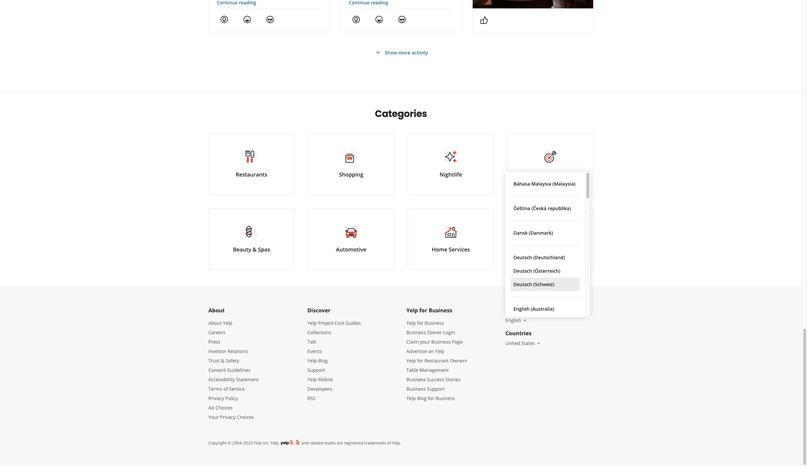 Task type: describe. For each thing, give the bounding box(es) containing it.
languages
[[505, 307, 534, 314]]

and related marks are registered trademarks of yelp.
[[300, 441, 401, 446]]

and
[[301, 441, 309, 446]]

& inside category navigation section 'navigation'
[[253, 246, 257, 254]]

yelp blog link
[[307, 358, 328, 364]]

show more activity button
[[374, 48, 428, 57]]

owner
[[427, 330, 442, 336]]

1 vertical spatial of
[[387, 441, 391, 446]]

trust
[[208, 358, 220, 364]]

page
[[452, 339, 463, 345]]

deutsch (österreich)
[[513, 268, 560, 274]]

yelp inside about yelp careers press investor relations trust & safety content guidelines accessibility statement terms of service privacy policy ad choices your privacy choices
[[223, 320, 232, 327]]

home
[[432, 246, 447, 254]]

24 useful v2 image for 1st '24 funny v2' icon from left
[[220, 15, 228, 24]]

english for english (australia)
[[513, 306, 530, 312]]

dansk (danmark)
[[513, 230, 553, 236]]

deutsch (schweiz)
[[513, 281, 554, 288]]

management
[[420, 367, 449, 374]]

deutsch for deutsch (österreich)
[[513, 268, 532, 274]]

deutsch (österreich) button
[[511, 265, 580, 278]]

active life
[[537, 171, 564, 178]]

events link
[[307, 349, 322, 355]]

rss
[[307, 396, 316, 402]]

1 vertical spatial privacy
[[220, 414, 236, 421]]

yelp,
[[270, 441, 279, 446]]

home services
[[432, 246, 470, 254]]

united states
[[505, 340, 535, 347]]

your privacy choices link
[[208, 414, 254, 421]]

bahasa malaysia (malaysia)
[[513, 181, 576, 187]]

restaurant
[[425, 358, 449, 364]]

advertise on yelp link
[[406, 349, 445, 355]]

careers link
[[208, 330, 225, 336]]

investor relations link
[[208, 349, 248, 355]]

claim your business page link
[[406, 339, 463, 345]]

1 24 funny v2 image from the left
[[243, 15, 251, 24]]

(österreich)
[[533, 268, 560, 274]]

login
[[443, 330, 455, 336]]

table
[[406, 367, 418, 374]]

nightlife link
[[408, 134, 494, 195]]

support inside yelp project cost guides collections talk events yelp blog support yelp mobile developers rss
[[307, 367, 325, 374]]

content
[[208, 367, 226, 374]]

dansk
[[513, 230, 528, 236]]

talk link
[[307, 339, 316, 345]]

your
[[420, 339, 430, 345]]

bahasa malaysia (malaysia) button
[[511, 177, 580, 191]]

yelp left inc. at the bottom left of the page
[[254, 441, 262, 446]]

24 chevron down v2 image
[[374, 48, 382, 57]]

deutsch for deutsch (schweiz)
[[513, 281, 532, 288]]

united states button
[[505, 340, 542, 347]]

show more activity
[[385, 49, 428, 56]]

republika)
[[548, 205, 571, 212]]

for up yelp for business link
[[419, 307, 427, 314]]

press link
[[208, 339, 220, 345]]

restaurants
[[236, 171, 267, 178]]

more
[[398, 49, 410, 56]]

24 useful v2 image for 1st '24 funny v2' icon from the right
[[352, 15, 360, 24]]

states
[[521, 340, 535, 347]]

,
[[293, 441, 295, 446]]

for down "advertise"
[[417, 358, 423, 364]]

blog inside yelp for business business owner login claim your business page advertise on yelp yelp for restaurant owners table management business success stories business support yelp blog for business
[[417, 396, 427, 402]]

business up owner
[[425, 320, 444, 327]]

are
[[337, 441, 343, 446]]

ad
[[208, 405, 214, 411]]

business down owner
[[431, 339, 451, 345]]

category navigation section navigation
[[202, 92, 600, 287]]

24 cool v2 image for 1st '24 funny v2' icon from left
[[266, 15, 274, 24]]

spas
[[258, 246, 270, 254]]

business down table
[[406, 377, 426, 383]]

project
[[318, 320, 333, 327]]

english button
[[505, 318, 528, 324]]

yelp.
[[392, 441, 401, 446]]

yelp project cost guides collections talk events yelp blog support yelp mobile developers rss
[[307, 320, 361, 402]]

yelp down support link
[[307, 377, 317, 383]]

related
[[310, 441, 323, 446]]

automotive link
[[308, 209, 394, 270]]

2 24 funny v2 image from the left
[[375, 15, 383, 24]]

24 cool v2 image for 1st '24 funny v2' icon from the right
[[398, 15, 406, 24]]

mobile
[[318, 377, 333, 383]]

0 vertical spatial choices
[[216, 405, 233, 411]]

events
[[307, 349, 322, 355]]

claim
[[406, 339, 419, 345]]

activity
[[412, 49, 428, 56]]

yelp logo image
[[281, 440, 293, 446]]

about yelp link
[[208, 320, 232, 327]]

talk
[[307, 339, 316, 345]]

collections
[[307, 330, 331, 336]]

(australia)
[[531, 306, 554, 312]]

16 chevron down v2 image
[[522, 318, 528, 324]]

show
[[385, 49, 397, 56]]

beauty
[[233, 246, 251, 254]]

shopping
[[339, 171, 363, 178]]

investor
[[208, 349, 226, 355]]

on
[[428, 349, 434, 355]]

countries
[[505, 330, 532, 337]]

trust & safety link
[[208, 358, 239, 364]]

explore recent activity section section
[[203, 0, 599, 92]]

(česká
[[532, 205, 547, 212]]

copyright
[[208, 441, 227, 446]]

advertise
[[406, 349, 427, 355]]

business down the stories
[[436, 396, 455, 402]]

yelp for business
[[406, 307, 452, 314]]

business owner login link
[[406, 330, 455, 336]]

yelp burst image
[[295, 440, 300, 446]]

beauty & spas link
[[208, 209, 295, 270]]

for up business owner login link
[[417, 320, 423, 327]]

registered
[[344, 441, 363, 446]]



Task type: locate. For each thing, give the bounding box(es) containing it.
yelp blog for business link
[[406, 396, 455, 402]]

0 horizontal spatial support
[[307, 367, 325, 374]]

deutsch (deutschland) button
[[511, 251, 580, 265]]

active
[[537, 171, 553, 178]]

english up 16 chevron down v2 icon
[[513, 306, 530, 312]]

shopping link
[[308, 134, 394, 195]]

english inside english (australia) 'button'
[[513, 306, 530, 312]]

0 horizontal spatial blog
[[318, 358, 328, 364]]

about up careers link at left
[[208, 320, 222, 327]]

1 vertical spatial deutsch
[[513, 268, 532, 274]]

yelp mobile link
[[307, 377, 333, 383]]

0 vertical spatial english
[[513, 306, 530, 312]]

safety
[[226, 358, 239, 364]]

copyright © 2004–2023 yelp inc. yelp,
[[208, 441, 279, 446]]

0 horizontal spatial 24 useful v2 image
[[220, 15, 228, 24]]

& inside about yelp careers press investor relations trust & safety content guidelines accessibility statement terms of service privacy policy ad choices your privacy choices
[[221, 358, 224, 364]]

1 vertical spatial support
[[427, 386, 445, 393]]

0 vertical spatial of
[[223, 386, 228, 393]]

0 vertical spatial deutsch
[[513, 255, 532, 261]]

business up the "yelp blog for business" link at bottom right
[[406, 386, 426, 393]]

2 deutsch from the top
[[513, 268, 532, 274]]

content guidelines link
[[208, 367, 250, 374]]

yelp up collections link
[[307, 320, 317, 327]]

& left spas
[[253, 246, 257, 254]]

trademarks
[[364, 441, 386, 446]]

business support link
[[406, 386, 445, 393]]

yelp for restaurant owners link
[[406, 358, 467, 364]]

1 horizontal spatial 24 cool v2 image
[[398, 15, 406, 24]]

categories
[[375, 107, 427, 121]]

discover
[[307, 307, 331, 314]]

english for english
[[505, 318, 521, 324]]

čeština (česká republika) button
[[511, 202, 580, 215]]

owners
[[450, 358, 467, 364]]

terms
[[208, 386, 222, 393]]

yelp right on
[[435, 349, 445, 355]]

marks
[[324, 441, 336, 446]]

more
[[544, 246, 557, 254]]

about yelp careers press investor relations trust & safety content guidelines accessibility statement terms of service privacy policy ad choices your privacy choices
[[208, 320, 259, 421]]

cost
[[335, 320, 344, 327]]

0 horizontal spatial 24 funny v2 image
[[243, 15, 251, 24]]

& right trust
[[221, 358, 224, 364]]

stories
[[445, 377, 461, 383]]

service
[[229, 386, 245, 393]]

0 vertical spatial privacy
[[208, 396, 224, 402]]

statement
[[236, 377, 259, 383]]

choices down privacy policy link
[[216, 405, 233, 411]]

blog up support link
[[318, 358, 328, 364]]

24 cool v2 image
[[266, 15, 274, 24], [398, 15, 406, 24]]

yelp up careers link at left
[[223, 320, 232, 327]]

yelp for business link
[[406, 320, 444, 327]]

0 vertical spatial &
[[253, 246, 257, 254]]

0 horizontal spatial of
[[223, 386, 228, 393]]

of inside about yelp careers press investor relations trust & safety content guidelines accessibility statement terms of service privacy policy ad choices your privacy choices
[[223, 386, 228, 393]]

deutsch (deutschland)
[[513, 255, 565, 261]]

accessibility statement link
[[208, 377, 259, 383]]

0 horizontal spatial choices
[[216, 405, 233, 411]]

english (australia) button
[[511, 303, 580, 316]]

0 vertical spatial support
[[307, 367, 325, 374]]

deutsch down 'deutsch (österreich)'
[[513, 281, 532, 288]]

english left 16 chevron down v2 icon
[[505, 318, 521, 324]]

2 about from the top
[[208, 320, 222, 327]]

1 vertical spatial blog
[[417, 396, 427, 402]]

active life link
[[507, 134, 594, 195]]

developers
[[307, 386, 332, 393]]

2 vertical spatial deutsch
[[513, 281, 532, 288]]

deutsch (schweiz) button
[[511, 278, 580, 292]]

deutsch up 'deutsch (österreich)'
[[513, 255, 532, 261]]

privacy
[[208, 396, 224, 402], [220, 414, 236, 421]]

terms of service link
[[208, 386, 245, 393]]

2 24 useful v2 image from the left
[[352, 15, 360, 24]]

support inside yelp for business business owner login claim your business page advertise on yelp yelp for restaurant owners table management business success stories business support yelp blog for business
[[427, 386, 445, 393]]

1 about from the top
[[208, 307, 225, 314]]

1 horizontal spatial choices
[[237, 414, 254, 421]]

of up privacy policy link
[[223, 386, 228, 393]]

about up about yelp link
[[208, 307, 225, 314]]

1 horizontal spatial blog
[[417, 396, 427, 402]]

1 vertical spatial choices
[[237, 414, 254, 421]]

1 vertical spatial about
[[208, 320, 222, 327]]

life
[[554, 171, 564, 178]]

1 horizontal spatial of
[[387, 441, 391, 446]]

restaurants link
[[208, 134, 295, 195]]

0 vertical spatial about
[[208, 307, 225, 314]]

support down yelp blog link in the bottom left of the page
[[307, 367, 325, 374]]

support link
[[307, 367, 325, 374]]

1 vertical spatial english
[[505, 318, 521, 324]]

of left yelp.
[[387, 441, 391, 446]]

čeština
[[513, 205, 530, 212]]

1 deutsch from the top
[[513, 255, 532, 261]]

yelp up claim
[[406, 320, 416, 327]]

(deutschland)
[[533, 255, 565, 261]]

1 horizontal spatial support
[[427, 386, 445, 393]]

deutsch for deutsch (deutschland)
[[513, 255, 532, 261]]

yelp down events link
[[307, 358, 317, 364]]

careers
[[208, 330, 225, 336]]

3 deutsch from the top
[[513, 281, 532, 288]]

about for about
[[208, 307, 225, 314]]

guides
[[346, 320, 361, 327]]

guidelines
[[227, 367, 250, 374]]

1 horizontal spatial 24 useful v2 image
[[352, 15, 360, 24]]

for
[[419, 307, 427, 314], [417, 320, 423, 327], [417, 358, 423, 364], [428, 396, 434, 402]]

1 24 useful v2 image from the left
[[220, 15, 228, 24]]

malaysia
[[531, 181, 551, 187]]

support down success in the right of the page
[[427, 386, 445, 393]]

1 24 cool v2 image from the left
[[266, 15, 274, 24]]

success
[[427, 377, 444, 383]]

(danmark)
[[529, 230, 553, 236]]

about inside about yelp careers press investor relations trust & safety content guidelines accessibility statement terms of service privacy policy ad choices your privacy choices
[[208, 320, 222, 327]]

24 funny v2 image
[[243, 15, 251, 24], [375, 15, 383, 24]]

business success stories link
[[406, 377, 461, 383]]

yelp up table
[[406, 358, 416, 364]]

0 vertical spatial blog
[[318, 358, 328, 364]]

1 horizontal spatial &
[[253, 246, 257, 254]]

yelp project cost guides link
[[307, 320, 361, 327]]

automotive
[[336, 246, 366, 254]]

dansk (danmark) button
[[511, 227, 580, 240]]

2 24 cool v2 image from the left
[[398, 15, 406, 24]]

(malaysia)
[[553, 181, 576, 187]]

choices down policy
[[237, 414, 254, 421]]

business up claim
[[406, 330, 426, 336]]

table management link
[[406, 367, 449, 374]]

for down business support "link"
[[428, 396, 434, 402]]

like feed item image
[[480, 16, 488, 24]]

privacy down terms
[[208, 396, 224, 402]]

1 vertical spatial &
[[221, 358, 224, 364]]

0 horizontal spatial &
[[221, 358, 224, 364]]

english
[[513, 306, 530, 312], [505, 318, 521, 324]]

policy
[[225, 396, 238, 402]]

©
[[228, 441, 231, 446]]

blog inside yelp project cost guides collections talk events yelp blog support yelp mobile developers rss
[[318, 358, 328, 364]]

16 chevron down v2 image
[[536, 341, 542, 346]]

blog down business support "link"
[[417, 396, 427, 402]]

english (australia)
[[513, 306, 554, 312]]

business up yelp for business link
[[429, 307, 452, 314]]

about
[[208, 307, 225, 314], [208, 320, 222, 327]]

deutsch up deutsch (schweiz)
[[513, 268, 532, 274]]

business
[[429, 307, 452, 314], [425, 320, 444, 327], [406, 330, 426, 336], [431, 339, 451, 345], [406, 377, 426, 383], [406, 386, 426, 393], [436, 396, 455, 402]]

bahasa
[[513, 181, 530, 187]]

0 horizontal spatial 24 cool v2 image
[[266, 15, 274, 24]]

2004–2023
[[232, 441, 253, 446]]

united
[[505, 340, 520, 347]]

yelp up yelp for business link
[[406, 307, 418, 314]]

yelp down business support "link"
[[406, 396, 416, 402]]

developers link
[[307, 386, 332, 393]]

24 useful v2 image
[[220, 15, 228, 24], [352, 15, 360, 24]]

privacy down ad choices link
[[220, 414, 236, 421]]

rss link
[[307, 396, 316, 402]]

1 horizontal spatial 24 funny v2 image
[[375, 15, 383, 24]]

about for about yelp careers press investor relations trust & safety content guidelines accessibility statement terms of service privacy policy ad choices your privacy choices
[[208, 320, 222, 327]]



Task type: vqa. For each thing, say whether or not it's contained in the screenshot.
"Go"
no



